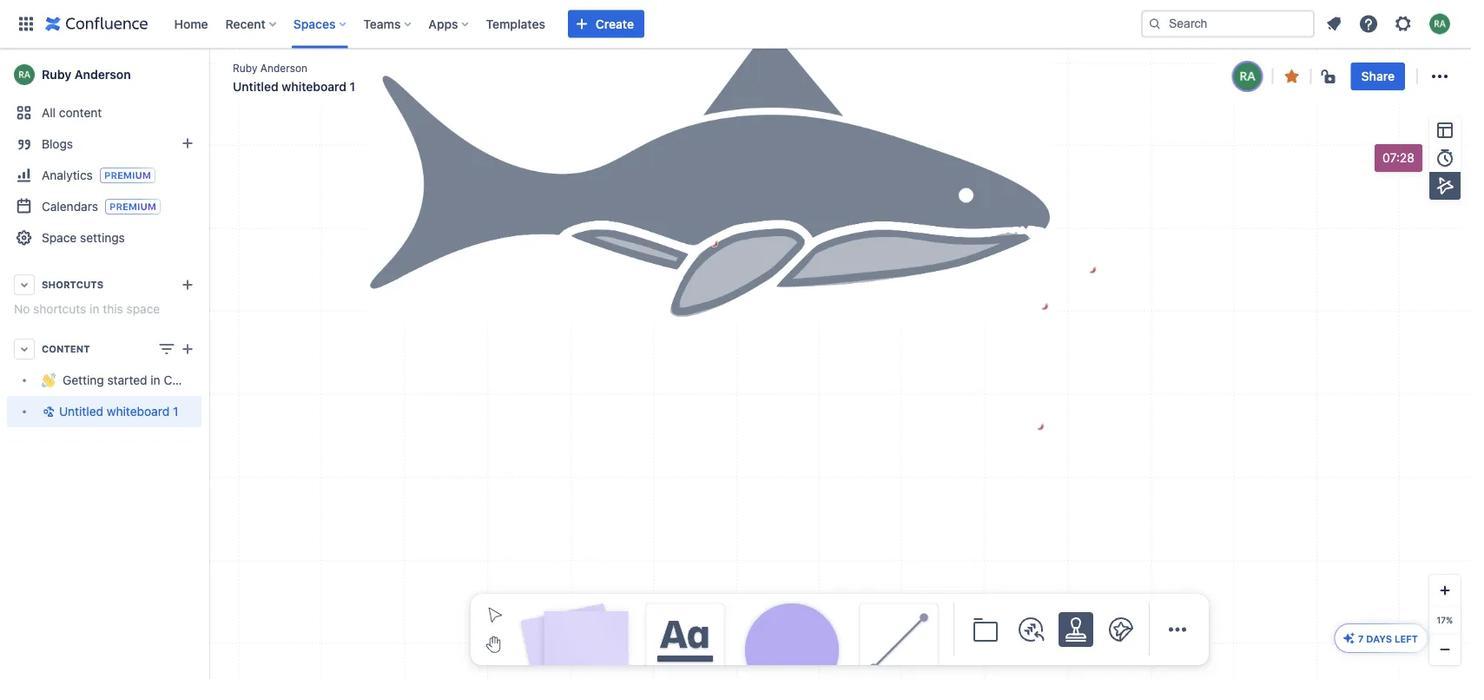 Task type: locate. For each thing, give the bounding box(es) containing it.
1 horizontal spatial 1
[[350, 80, 356, 94]]

whiteboard down the spaces
[[282, 80, 347, 94]]

blogs link
[[7, 129, 202, 160]]

0 vertical spatial whiteboard
[[282, 80, 347, 94]]

anderson inside ruby anderson untitled whiteboard 1
[[261, 62, 308, 74]]

ruby inside "space" element
[[42, 67, 71, 82]]

anderson for ruby anderson
[[75, 67, 131, 82]]

anderson
[[261, 62, 308, 74], [75, 67, 131, 82]]

ruby inside ruby anderson untitled whiteboard 1
[[233, 62, 258, 74]]

shortcuts button
[[7, 269, 202, 301]]

in inside getting started in confluence link
[[151, 373, 160, 387]]

space settings
[[42, 231, 125, 245]]

0 vertical spatial premium image
[[100, 168, 155, 183]]

premium image
[[100, 168, 155, 183], [105, 199, 161, 215]]

1 horizontal spatial ruby
[[233, 62, 258, 74]]

ruby for ruby anderson
[[42, 67, 71, 82]]

ruby anderson image
[[1234, 63, 1262, 90]]

notification icon image
[[1324, 13, 1345, 34]]

confluence image
[[45, 13, 148, 34], [45, 13, 148, 34]]

premium image for calendars
[[105, 199, 161, 215]]

banner
[[0, 0, 1472, 49]]

space
[[126, 302, 160, 316]]

confluence
[[164, 373, 228, 387]]

1 vertical spatial premium image
[[105, 199, 161, 215]]

0 horizontal spatial ruby
[[42, 67, 71, 82]]

space element
[[0, 49, 228, 679]]

1 down "spaces" popup button
[[350, 80, 356, 94]]

space
[[42, 231, 77, 245]]

premium image inside analytics link
[[100, 168, 155, 183]]

getting started in confluence
[[63, 373, 228, 387]]

tree
[[7, 365, 228, 427]]

ruby anderson link down the recent popup button
[[233, 60, 308, 75]]

templates
[[486, 17, 546, 31]]

0 horizontal spatial whiteboard
[[107, 404, 170, 419]]

whiteboard inside ruby anderson untitled whiteboard 1
[[282, 80, 347, 94]]

in left this
[[90, 302, 99, 316]]

spaces
[[294, 17, 336, 31]]

home link
[[169, 10, 213, 38]]

shortcuts
[[42, 279, 103, 291]]

anderson inside "space" element
[[75, 67, 131, 82]]

in right started
[[151, 373, 160, 387]]

ruby anderson link up all content link on the top of page
[[7, 57, 202, 92]]

anderson up all content link on the top of page
[[75, 67, 131, 82]]

ruby anderson untitled whiteboard 1
[[233, 62, 356, 94]]

settings
[[80, 231, 125, 245]]

1 inside ruby anderson untitled whiteboard 1
[[350, 80, 356, 94]]

teams button
[[358, 10, 418, 38]]

ruby anderson link
[[7, 57, 202, 92], [233, 60, 308, 75]]

1 horizontal spatial untitled
[[233, 80, 279, 94]]

untitled right collapse sidebar "image"
[[233, 80, 279, 94]]

1 vertical spatial whiteboard
[[107, 404, 170, 419]]

in for shortcuts
[[90, 302, 99, 316]]

premium icon image
[[1343, 632, 1357, 646]]

1
[[350, 80, 356, 94], [173, 404, 178, 419]]

whiteboard down the getting started in confluence
[[107, 404, 170, 419]]

0 horizontal spatial 1
[[173, 404, 178, 419]]

content button
[[7, 334, 202, 365]]

1 down confluence
[[173, 404, 178, 419]]

anderson for ruby anderson untitled whiteboard 1
[[261, 62, 308, 74]]

create content image
[[177, 339, 198, 360]]

0 horizontal spatial untitled
[[59, 404, 103, 419]]

no restrictions image
[[1320, 66, 1341, 87]]

in
[[90, 302, 99, 316], [151, 373, 160, 387]]

1 horizontal spatial in
[[151, 373, 160, 387]]

templates link
[[481, 10, 551, 38]]

premium image up space settings link
[[105, 199, 161, 215]]

1 vertical spatial untitled
[[59, 404, 103, 419]]

ruby
[[233, 62, 258, 74], [42, 67, 71, 82]]

1 horizontal spatial whiteboard
[[282, 80, 347, 94]]

premium image inside calendars link
[[105, 199, 161, 215]]

ruby for ruby anderson untitled whiteboard 1
[[233, 62, 258, 74]]

1 vertical spatial 1
[[173, 404, 178, 419]]

recent
[[226, 17, 266, 31]]

premium image down 'blogs' link
[[100, 168, 155, 183]]

untitled
[[233, 80, 279, 94], [59, 404, 103, 419]]

0 vertical spatial in
[[90, 302, 99, 316]]

premium image for analytics
[[100, 168, 155, 183]]

1 vertical spatial in
[[151, 373, 160, 387]]

untitled inside ruby anderson untitled whiteboard 1
[[233, 80, 279, 94]]

0 horizontal spatial in
[[90, 302, 99, 316]]

whiteboard
[[282, 80, 347, 94], [107, 404, 170, 419]]

ruby up all
[[42, 67, 71, 82]]

tree containing getting started in confluence
[[7, 365, 228, 427]]

unstar image
[[1282, 66, 1303, 87]]

analytics
[[42, 168, 93, 182]]

space settings link
[[7, 222, 202, 254]]

ruby right collapse sidebar "image"
[[233, 62, 258, 74]]

0 vertical spatial untitled
[[233, 80, 279, 94]]

blogs
[[42, 137, 73, 151]]

share button
[[1352, 63, 1406, 90]]

1 horizontal spatial anderson
[[261, 62, 308, 74]]

anderson down the spaces
[[261, 62, 308, 74]]

your profile and preferences image
[[1430, 13, 1451, 34]]

this
[[103, 302, 123, 316]]

global element
[[10, 0, 1138, 48]]

untitled down getting
[[59, 404, 103, 419]]

days
[[1367, 633, 1393, 645]]

0 horizontal spatial anderson
[[75, 67, 131, 82]]

0 vertical spatial 1
[[350, 80, 356, 94]]



Task type: vqa. For each thing, say whether or not it's contained in the screenshot.
Ruby to the right
yes



Task type: describe. For each thing, give the bounding box(es) containing it.
appswitcher icon image
[[16, 13, 36, 34]]

getting started in confluence link
[[7, 365, 228, 396]]

teams
[[364, 17, 401, 31]]

started
[[107, 373, 147, 387]]

home
[[174, 17, 208, 31]]

left
[[1395, 633, 1419, 645]]

7 days left
[[1359, 633, 1419, 645]]

calendars
[[42, 199, 98, 213]]

1 inside "space" element
[[173, 404, 178, 419]]

all
[[42, 106, 56, 120]]

apps
[[429, 17, 458, 31]]

7
[[1359, 633, 1364, 645]]

content
[[42, 344, 90, 355]]

help icon image
[[1359, 13, 1380, 34]]

1 horizontal spatial ruby anderson link
[[233, 60, 308, 75]]

search image
[[1149, 17, 1163, 31]]

content
[[59, 106, 102, 120]]

whiteboard inside "space" element
[[107, 404, 170, 419]]

create button
[[568, 10, 645, 38]]

recent button
[[220, 10, 283, 38]]

apps button
[[423, 10, 476, 38]]

settings icon image
[[1394, 13, 1414, 34]]

0 horizontal spatial ruby anderson link
[[7, 57, 202, 92]]

no
[[14, 302, 30, 316]]

getting
[[63, 373, 104, 387]]

shortcuts
[[33, 302, 86, 316]]

in for started
[[151, 373, 160, 387]]

calendars link
[[7, 191, 202, 222]]

spaces button
[[288, 10, 353, 38]]

7 days left button
[[1336, 625, 1428, 653]]

add shortcut image
[[177, 275, 198, 295]]

create
[[596, 17, 634, 31]]

all content link
[[7, 97, 202, 129]]

analytics link
[[7, 160, 202, 191]]

share
[[1362, 69, 1395, 83]]

create a blog image
[[177, 133, 198, 154]]

collapse sidebar image
[[189, 57, 228, 92]]

untitled whiteboard 1 link
[[7, 396, 202, 427]]

Search field
[[1142, 10, 1315, 38]]

untitled whiteboard 1
[[59, 404, 178, 419]]

ruby anderson
[[42, 67, 131, 82]]

no shortcuts in this space
[[14, 302, 160, 316]]

untitled inside "space" element
[[59, 404, 103, 419]]

tree inside "space" element
[[7, 365, 228, 427]]

change view image
[[156, 339, 177, 360]]

all content
[[42, 106, 102, 120]]

more actions image
[[1430, 66, 1451, 87]]

banner containing home
[[0, 0, 1472, 49]]



